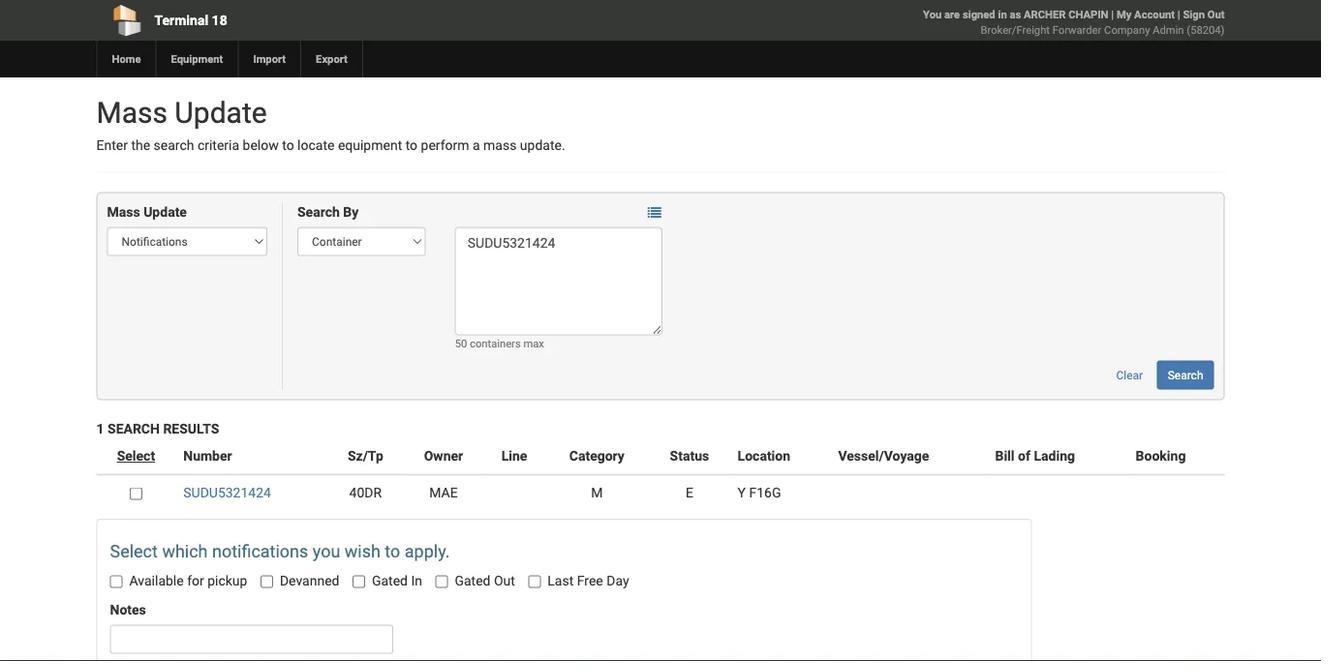 Task type: locate. For each thing, give the bounding box(es) containing it.
0 horizontal spatial out
[[494, 573, 515, 589]]

0 vertical spatial mass
[[96, 95, 168, 130]]

select for select which notifications you wish to apply.
[[110, 541, 158, 562]]

1 horizontal spatial gated
[[455, 573, 491, 589]]

mass
[[96, 95, 168, 130], [107, 204, 140, 220]]

update.
[[520, 138, 565, 154]]

company
[[1104, 24, 1150, 36]]

1 vertical spatial select
[[110, 541, 158, 562]]

0 vertical spatial search
[[297, 204, 340, 220]]

1 gated from the left
[[372, 573, 408, 589]]

update down search
[[143, 204, 187, 220]]

| left sign
[[1177, 8, 1180, 21]]

available
[[129, 573, 184, 589]]

out up (58204)
[[1207, 8, 1225, 21]]

mass for mass update enter the search criteria below to locate equipment to perform a mass update.
[[96, 95, 168, 130]]

below
[[243, 138, 279, 154]]

select
[[117, 448, 155, 464], [110, 541, 158, 562]]

select up available
[[110, 541, 158, 562]]

are
[[944, 8, 960, 21]]

update for mass update
[[143, 204, 187, 220]]

2 horizontal spatial search
[[1168, 368, 1203, 382]]

max
[[523, 337, 544, 350]]

gated in
[[372, 573, 422, 589]]

gated
[[372, 573, 408, 589], [455, 573, 491, 589]]

out
[[1207, 8, 1225, 21], [494, 573, 515, 589]]

day
[[606, 573, 629, 589]]

search right the 1
[[108, 421, 160, 437]]

apply.
[[405, 541, 450, 562]]

0 horizontal spatial gated
[[372, 573, 408, 589]]

to left perform
[[405, 138, 418, 154]]

to
[[282, 138, 294, 154], [405, 138, 418, 154], [385, 541, 400, 562]]

notifications
[[212, 541, 308, 562]]

1 vertical spatial update
[[143, 204, 187, 220]]

show list image
[[648, 206, 661, 220]]

update inside mass update enter the search criteria below to locate equipment to perform a mass update.
[[175, 95, 267, 130]]

2 gated from the left
[[455, 573, 491, 589]]

search
[[297, 204, 340, 220], [1168, 368, 1203, 382], [108, 421, 160, 437]]

gated right in
[[455, 573, 491, 589]]

to right wish
[[385, 541, 400, 562]]

search right clear button
[[1168, 368, 1203, 382]]

Notes text field
[[110, 625, 393, 654]]

0 vertical spatial update
[[175, 95, 267, 130]]

select which notifications you wish to apply.
[[110, 541, 450, 562]]

gated left in
[[372, 573, 408, 589]]

archer
[[1024, 8, 1066, 21]]

terminal 18 link
[[96, 0, 550, 41]]

50
[[455, 337, 467, 350]]

None checkbox
[[130, 488, 142, 500], [260, 576, 273, 588], [352, 576, 365, 588], [528, 576, 541, 588], [130, 488, 142, 500], [260, 576, 273, 588], [352, 576, 365, 588], [528, 576, 541, 588]]

out left last
[[494, 573, 515, 589]]

update
[[175, 95, 267, 130], [143, 204, 187, 220]]

y
[[738, 485, 746, 501]]

to right below
[[282, 138, 294, 154]]

search for search
[[1168, 368, 1203, 382]]

export
[[316, 53, 348, 65]]

import
[[253, 53, 286, 65]]

last free day
[[548, 573, 629, 589]]

0 vertical spatial out
[[1207, 8, 1225, 21]]

None checkbox
[[110, 576, 123, 588], [435, 576, 448, 588], [110, 576, 123, 588], [435, 576, 448, 588]]

mass down the enter
[[107, 204, 140, 220]]

criteria
[[197, 138, 239, 154]]

1 search results
[[96, 421, 219, 437]]

my account link
[[1117, 8, 1175, 21]]

1 vertical spatial mass
[[107, 204, 140, 220]]

the
[[131, 138, 150, 154]]

sign
[[1183, 8, 1205, 21]]

search left by
[[297, 204, 340, 220]]

you are signed in as archer chapin | my account | sign out broker/freight forwarder company admin (58204)
[[923, 8, 1225, 36]]

account
[[1134, 8, 1175, 21]]

notes
[[110, 602, 146, 618]]

mass
[[483, 138, 517, 154]]

sign out link
[[1183, 8, 1225, 21]]

my
[[1117, 8, 1131, 21]]

search inside button
[[1168, 368, 1203, 382]]

0 horizontal spatial to
[[282, 138, 294, 154]]

mass inside mass update enter the search criteria below to locate equipment to perform a mass update.
[[96, 95, 168, 130]]

select down the 1 search results
[[117, 448, 155, 464]]

available for pickup
[[129, 573, 247, 589]]

which
[[162, 541, 208, 562]]

0 horizontal spatial |
[[1111, 8, 1114, 21]]

| left my
[[1111, 8, 1114, 21]]

for
[[187, 573, 204, 589]]

1 vertical spatial search
[[1168, 368, 1203, 382]]

0 vertical spatial select
[[117, 448, 155, 464]]

50 containers max
[[455, 337, 544, 350]]

1 horizontal spatial |
[[1177, 8, 1180, 21]]

2 | from the left
[[1177, 8, 1180, 21]]

mass update enter the search criteria below to locate equipment to perform a mass update.
[[96, 95, 565, 154]]

bill of lading
[[995, 448, 1075, 464]]

mass up the the on the top left
[[96, 95, 168, 130]]

sudu5321424 link
[[183, 485, 271, 501]]

1 horizontal spatial out
[[1207, 8, 1225, 21]]

broker/freight
[[981, 24, 1050, 36]]

1 vertical spatial out
[[494, 573, 515, 589]]

1 horizontal spatial search
[[297, 204, 340, 220]]

0 horizontal spatial search
[[108, 421, 160, 437]]

as
[[1010, 8, 1021, 21]]

update up criteria
[[175, 95, 267, 130]]

mass for mass update
[[107, 204, 140, 220]]

equipment link
[[155, 41, 238, 77]]

|
[[1111, 8, 1114, 21], [1177, 8, 1180, 21]]

mae
[[429, 485, 458, 501]]



Task type: describe. For each thing, give the bounding box(es) containing it.
chapin
[[1068, 8, 1108, 21]]

enter
[[96, 138, 128, 154]]

search for search by
[[297, 204, 340, 220]]

booking
[[1136, 448, 1186, 464]]

you
[[923, 8, 942, 21]]

y f16g
[[738, 485, 781, 501]]

select for select
[[117, 448, 155, 464]]

e
[[686, 485, 693, 501]]

equipment
[[338, 138, 402, 154]]

forwarder
[[1052, 24, 1101, 36]]

by
[[343, 204, 359, 220]]

search
[[154, 138, 194, 154]]

18
[[212, 12, 227, 28]]

lading
[[1034, 448, 1075, 464]]

last
[[548, 573, 574, 589]]

number
[[183, 448, 232, 464]]

home
[[112, 53, 141, 65]]

devanned
[[280, 573, 339, 589]]

m
[[591, 485, 603, 501]]

admin
[[1153, 24, 1184, 36]]

containers
[[470, 337, 521, 350]]

sudu5321424
[[183, 485, 271, 501]]

gated out
[[455, 573, 515, 589]]

equipment
[[171, 53, 223, 65]]

mass update
[[107, 204, 187, 220]]

pickup
[[207, 573, 247, 589]]

vessel/voyage
[[838, 448, 929, 464]]

40dr
[[349, 485, 382, 501]]

you
[[313, 541, 340, 562]]

1 horizontal spatial to
[[385, 541, 400, 562]]

1 | from the left
[[1111, 8, 1114, 21]]

category
[[569, 448, 625, 464]]

results
[[163, 421, 219, 437]]

status
[[670, 448, 709, 464]]

perform
[[421, 138, 469, 154]]

out inside you are signed in as archer chapin | my account | sign out broker/freight forwarder company admin (58204)
[[1207, 8, 1225, 21]]

1
[[96, 421, 104, 437]]

gated for gated out
[[455, 573, 491, 589]]

in
[[411, 573, 422, 589]]

location
[[738, 448, 790, 464]]

a
[[473, 138, 480, 154]]

signed
[[963, 8, 995, 21]]

line
[[501, 448, 527, 464]]

search button
[[1157, 361, 1214, 390]]

import link
[[238, 41, 300, 77]]

terminal 18
[[154, 12, 227, 28]]

gated for gated in
[[372, 573, 408, 589]]

export link
[[300, 41, 362, 77]]

terminal
[[154, 12, 208, 28]]

update for mass update enter the search criteria below to locate equipment to perform a mass update.
[[175, 95, 267, 130]]

f16g
[[749, 485, 781, 501]]

clear button
[[1106, 361, 1154, 390]]

in
[[998, 8, 1007, 21]]

owner
[[424, 448, 463, 464]]

home link
[[96, 41, 155, 77]]

2 horizontal spatial to
[[405, 138, 418, 154]]

locate
[[297, 138, 335, 154]]

sz/tp
[[348, 448, 383, 464]]

clear
[[1116, 368, 1143, 382]]

free
[[577, 573, 603, 589]]

bill
[[995, 448, 1015, 464]]

SUDU5321424 text field
[[455, 227, 662, 335]]

(58204)
[[1187, 24, 1225, 36]]

search by
[[297, 204, 359, 220]]

wish
[[345, 541, 381, 562]]

2 vertical spatial search
[[108, 421, 160, 437]]

of
[[1018, 448, 1030, 464]]



Task type: vqa. For each thing, say whether or not it's contained in the screenshot.
http
no



